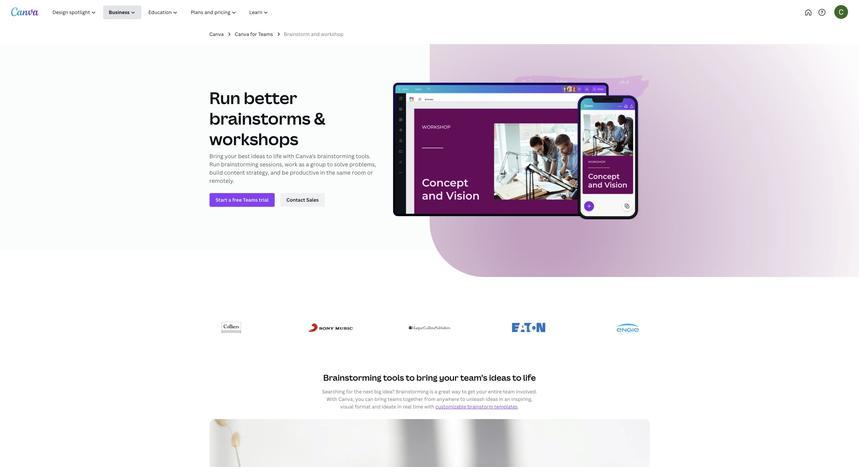Task type: locate. For each thing, give the bounding box(es) containing it.
1 horizontal spatial life
[[523, 373, 536, 384]]

0 vertical spatial your
[[225, 153, 237, 160]]

1 horizontal spatial the
[[354, 389, 362, 395]]

your
[[225, 153, 237, 160], [439, 373, 459, 384], [477, 389, 487, 395]]

with
[[283, 153, 294, 160], [425, 404, 435, 411]]

1 horizontal spatial with
[[425, 404, 435, 411]]

inspiring,
[[512, 397, 533, 403]]

way
[[452, 389, 461, 395]]

0 horizontal spatial and
[[271, 169, 281, 177]]

1 horizontal spatial brainstorming
[[396, 389, 429, 395]]

1 vertical spatial your
[[439, 373, 459, 384]]

the
[[327, 169, 335, 177], [354, 389, 362, 395]]

canva inside 'link'
[[235, 31, 249, 37]]

0 vertical spatial brainstorming
[[323, 373, 382, 384]]

1 vertical spatial with
[[425, 404, 435, 411]]

your inside run better brainstorms & workshops bring your best ideas to life with canva's brainstorming tools. run brainstorming sessions, work as a group to solve problems, build content strategy, and be productive in the same room or remotely.
[[225, 153, 237, 160]]

0 vertical spatial run
[[209, 87, 240, 109]]

1 horizontal spatial a
[[435, 389, 437, 395]]

0 horizontal spatial brainstorming
[[221, 161, 258, 169]]

ideas right 'best'
[[251, 153, 265, 160]]

unleash
[[467, 397, 485, 403]]

team
[[503, 389, 515, 395]]

ideas inside searching for the next big idea? brainstorming is a great way to get your entire team involved. with canva, you can bring teams together from anywhere to unleash ideas in an inspiring, visual format and ideate in real time with
[[486, 397, 498, 403]]

next
[[363, 389, 373, 395]]

is
[[430, 389, 434, 395]]

customizable
[[436, 404, 466, 411]]

1 horizontal spatial for
[[346, 389, 353, 395]]

life
[[273, 153, 282, 160], [523, 373, 536, 384]]

group
[[310, 161, 326, 169]]

a
[[306, 161, 309, 169], [435, 389, 437, 395]]

solve
[[334, 161, 348, 169]]

with inside searching for the next big idea? brainstorming is a great way to get your entire team involved. with canva, you can bring teams together from anywhere to unleash ideas in an inspiring, visual format and ideate in real time with
[[425, 404, 435, 411]]

in left an
[[499, 397, 504, 403]]

0 vertical spatial for
[[250, 31, 257, 37]]

for for searching
[[346, 389, 353, 395]]

1 canva from the left
[[209, 31, 224, 37]]

canva
[[209, 31, 224, 37], [235, 31, 249, 37]]

better
[[244, 87, 297, 109]]

format
[[355, 404, 371, 411]]

1 vertical spatial for
[[346, 389, 353, 395]]

0 horizontal spatial with
[[283, 153, 294, 160]]

a right is
[[435, 389, 437, 395]]

to down way
[[461, 397, 465, 403]]

templates
[[495, 404, 518, 411]]

with down from
[[425, 404, 435, 411]]

0 vertical spatial life
[[273, 153, 282, 160]]

brainstorming
[[323, 373, 382, 384], [396, 389, 429, 395]]

brainstorming up next
[[323, 373, 382, 384]]

2 vertical spatial and
[[372, 404, 381, 411]]

the up you
[[354, 389, 362, 395]]

real
[[403, 404, 412, 411]]

tools.
[[356, 153, 371, 160]]

run
[[209, 87, 240, 109], [209, 161, 220, 169]]

for
[[250, 31, 257, 37], [346, 389, 353, 395]]

the left same
[[327, 169, 335, 177]]

your up the unleash on the bottom right of the page
[[477, 389, 487, 395]]

your left 'best'
[[225, 153, 237, 160]]

0 horizontal spatial the
[[327, 169, 335, 177]]

to right tools
[[406, 373, 415, 384]]

1 run from the top
[[209, 87, 240, 109]]

ideas up the entire
[[489, 373, 511, 384]]

a right as
[[306, 161, 309, 169]]

brainstorms
[[209, 108, 311, 130]]

for inside canva for teams 'link'
[[250, 31, 257, 37]]

remotely.
[[209, 178, 234, 185]]

the inside searching for the next big idea? brainstorming is a great way to get your entire team involved. with canva, you can bring teams together from anywhere to unleash ideas in an inspiring, visual format and ideate in real time with
[[354, 389, 362, 395]]

0 vertical spatial the
[[327, 169, 335, 177]]

brainstorming up together
[[396, 389, 429, 395]]

for up canva,
[[346, 389, 353, 395]]

build
[[209, 169, 223, 177]]

2 horizontal spatial your
[[477, 389, 487, 395]]

2 horizontal spatial and
[[372, 404, 381, 411]]

1 vertical spatial brainstorming
[[396, 389, 429, 395]]

your up great
[[439, 373, 459, 384]]

1 horizontal spatial brainstorming
[[317, 153, 355, 160]]

1 vertical spatial run
[[209, 161, 220, 169]]

0 horizontal spatial a
[[306, 161, 309, 169]]

0 vertical spatial and
[[311, 31, 320, 37]]

canva,
[[339, 397, 354, 403]]

for inside searching for the next big idea? brainstorming is a great way to get your entire team involved. with canva, you can bring teams together from anywhere to unleash ideas in an inspiring, visual format and ideate in real time with
[[346, 389, 353, 395]]

0 vertical spatial bring
[[417, 373, 438, 384]]

for left teams
[[250, 31, 257, 37]]

1 horizontal spatial and
[[311, 31, 320, 37]]

colliers international image
[[221, 319, 241, 338]]

with up work
[[283, 153, 294, 160]]

brainstorming
[[317, 153, 355, 160], [221, 161, 258, 169]]

entire
[[488, 389, 502, 395]]

ideas down the entire
[[486, 397, 498, 403]]

foreground image - brainstorm and workshop image
[[393, 76, 650, 220]]

0 vertical spatial ideas
[[251, 153, 265, 160]]

0 horizontal spatial life
[[273, 153, 282, 160]]

0 vertical spatial with
[[283, 153, 294, 160]]

0 vertical spatial a
[[306, 161, 309, 169]]

1 vertical spatial the
[[354, 389, 362, 395]]

bring up is
[[417, 373, 438, 384]]

content
[[224, 169, 245, 177]]

1 vertical spatial life
[[523, 373, 536, 384]]

bring down big
[[375, 397, 387, 403]]

life up involved.
[[523, 373, 536, 384]]

1 vertical spatial bring
[[375, 397, 387, 403]]

0 horizontal spatial for
[[250, 31, 257, 37]]

0 horizontal spatial your
[[225, 153, 237, 160]]

time
[[413, 404, 423, 411]]

and down sessions,
[[271, 169, 281, 177]]

2 canva from the left
[[235, 31, 249, 37]]

1 vertical spatial in
[[499, 397, 504, 403]]

ideas
[[251, 153, 265, 160], [489, 373, 511, 384], [486, 397, 498, 403]]

canva link
[[209, 31, 224, 38]]

0 vertical spatial brainstorming
[[317, 153, 355, 160]]

brainstorm
[[468, 404, 493, 411]]

0 horizontal spatial canva
[[209, 31, 224, 37]]

1 vertical spatial a
[[435, 389, 437, 395]]

frame 10288828 (1) image
[[430, 44, 859, 278]]

1 horizontal spatial canva
[[235, 31, 249, 37]]

and down can
[[372, 404, 381, 411]]

be
[[282, 169, 289, 177]]

0 vertical spatial in
[[320, 169, 325, 177]]

in left the real
[[398, 404, 402, 411]]

and left workshop
[[311, 31, 320, 37]]

strategy,
[[246, 169, 269, 177]]

productive
[[290, 169, 319, 177]]

2 vertical spatial in
[[398, 404, 402, 411]]

together
[[403, 397, 423, 403]]

in down group
[[320, 169, 325, 177]]

0 horizontal spatial bring
[[375, 397, 387, 403]]

1 vertical spatial and
[[271, 169, 281, 177]]

and
[[311, 31, 320, 37], [271, 169, 281, 177], [372, 404, 381, 411]]

team's
[[460, 373, 488, 384]]

1 horizontal spatial bring
[[417, 373, 438, 384]]

1 vertical spatial brainstorming
[[221, 161, 258, 169]]

or
[[367, 169, 373, 177]]

0 horizontal spatial brainstorming
[[323, 373, 382, 384]]

life up sessions,
[[273, 153, 282, 160]]

from
[[424, 397, 436, 403]]

brainstorming up solve
[[317, 153, 355, 160]]

0 horizontal spatial in
[[320, 169, 325, 177]]

2 vertical spatial your
[[477, 389, 487, 395]]

1 horizontal spatial in
[[398, 404, 402, 411]]

bring
[[417, 373, 438, 384], [375, 397, 387, 403]]

to
[[267, 153, 272, 160], [327, 161, 333, 169], [406, 373, 415, 384], [513, 373, 522, 384], [462, 389, 467, 395], [461, 397, 465, 403]]

2 vertical spatial ideas
[[486, 397, 498, 403]]

in
[[320, 169, 325, 177], [499, 397, 504, 403], [398, 404, 402, 411]]

sony music image
[[309, 324, 353, 333]]

and inside searching for the next big idea? brainstorming is a great way to get your entire team involved. with canva, you can bring teams together from anywhere to unleash ideas in an inspiring, visual format and ideate in real time with
[[372, 404, 381, 411]]

ideate
[[382, 404, 396, 411]]

brainstorming down 'best'
[[221, 161, 258, 169]]

life inside run better brainstorms & workshops bring your best ideas to life with canva's brainstorming tools. run brainstorming sessions, work as a group to solve problems, build content strategy, and be productive in the same room or remotely.
[[273, 153, 282, 160]]



Task type: vqa. For each thing, say whether or not it's contained in the screenshot.
is
yes



Task type: describe. For each thing, give the bounding box(es) containing it.
to left solve
[[327, 161, 333, 169]]

2 run from the top
[[209, 161, 220, 169]]

1 vertical spatial ideas
[[489, 373, 511, 384]]

a inside run better brainstorms & workshops bring your best ideas to life with canva's brainstorming tools. run brainstorming sessions, work as a group to solve problems, build content strategy, and be productive in the same room or remotely.
[[306, 161, 309, 169]]

searching
[[322, 389, 345, 395]]

brainstorming inside searching for the next big idea? brainstorming is a great way to get your entire team involved. with canva, you can bring teams together from anywhere to unleash ideas in an inspiring, visual format and ideate in real time with
[[396, 389, 429, 395]]

teams
[[388, 397, 402, 403]]

1 horizontal spatial your
[[439, 373, 459, 384]]

.
[[518, 404, 519, 411]]

work
[[285, 161, 298, 169]]

best
[[238, 153, 250, 160]]

idea?
[[383, 389, 395, 395]]

canva for teams
[[235, 31, 273, 37]]

canva for teams link
[[235, 31, 273, 38]]

your inside searching for the next big idea? brainstorming is a great way to get your entire team involved. with canva, you can bring teams together from anywhere to unleash ideas in an inspiring, visual format and ideate in real time with
[[477, 389, 487, 395]]

eaton image
[[512, 324, 546, 333]]

canva for canva for teams
[[235, 31, 249, 37]]

involved.
[[516, 389, 537, 395]]

brainstorm and workshop
[[284, 31, 344, 37]]

harper collins publishers image
[[409, 324, 451, 333]]

big
[[374, 389, 381, 395]]

2 horizontal spatial in
[[499, 397, 504, 403]]

room
[[352, 169, 366, 177]]

problems,
[[350, 161, 376, 169]]

with
[[327, 397, 337, 403]]

sessions,
[[260, 161, 284, 169]]

visual
[[340, 404, 354, 411]]

great
[[439, 389, 451, 395]]

you
[[355, 397, 364, 403]]

in inside run better brainstorms & workshops bring your best ideas to life with canva's brainstorming tools. run brainstorming sessions, work as a group to solve problems, build content strategy, and be productive in the same room or remotely.
[[320, 169, 325, 177]]

bring
[[209, 153, 223, 160]]

engie image
[[617, 324, 639, 333]]

for for canva
[[250, 31, 257, 37]]

teams
[[258, 31, 273, 37]]

same
[[337, 169, 351, 177]]

brainstorming tools to bring your team's ideas to life
[[323, 373, 536, 384]]

customizable brainstorm templates link
[[436, 404, 518, 411]]

to up sessions,
[[267, 153, 272, 160]]

tools
[[383, 373, 404, 384]]

and inside run better brainstorms & workshops bring your best ideas to life with canva's brainstorming tools. run brainstorming sessions, work as a group to solve problems, build content strategy, and be productive in the same room or remotely.
[[271, 169, 281, 177]]

canva for canva
[[209, 31, 224, 37]]

searching for the next big idea? brainstorming is a great way to get your entire team involved. with canva, you can bring teams together from anywhere to unleash ideas in an inspiring, visual format and ideate in real time with
[[322, 389, 537, 411]]

top level navigation element
[[47, 5, 298, 19]]

workshop
[[321, 31, 344, 37]]

customizable brainstorm templates .
[[436, 404, 519, 411]]

an
[[505, 397, 510, 403]]

a inside searching for the next big idea? brainstorming is a great way to get your entire team involved. with canva, you can bring teams together from anywhere to unleash ideas in an inspiring, visual format and ideate in real time with
[[435, 389, 437, 395]]

anywhere
[[437, 397, 459, 403]]

run better brainstorms & workshops bring your best ideas to life with canva's brainstorming tools. run brainstorming sessions, work as a group to solve problems, build content strategy, and be productive in the same room or remotely.
[[209, 87, 376, 185]]

as
[[299, 161, 305, 169]]

ideas inside run better brainstorms & workshops bring your best ideas to life with canva's brainstorming tools. run brainstorming sessions, work as a group to solve problems, build content strategy, and be productive in the same room or remotely.
[[251, 153, 265, 160]]

can
[[365, 397, 374, 403]]

ui---video-thumbnail-(new-creative) (2) image
[[209, 420, 650, 468]]

get
[[468, 389, 475, 395]]

to up team
[[513, 373, 522, 384]]

canva's
[[296, 153, 316, 160]]

brainstorm
[[284, 31, 310, 37]]

workshops
[[209, 128, 299, 150]]

the inside run better brainstorms & workshops bring your best ideas to life with canva's brainstorming tools. run brainstorming sessions, work as a group to solve problems, build content strategy, and be productive in the same room or remotely.
[[327, 169, 335, 177]]

to left get
[[462, 389, 467, 395]]

&
[[314, 108, 326, 130]]

with inside run better brainstorms & workshops bring your best ideas to life with canva's brainstorming tools. run brainstorming sessions, work as a group to solve problems, build content strategy, and be productive in the same room or remotely.
[[283, 153, 294, 160]]

bring inside searching for the next big idea? brainstorming is a great way to get your entire team involved. with canva, you can bring teams together from anywhere to unleash ideas in an inspiring, visual format and ideate in real time with
[[375, 397, 387, 403]]



